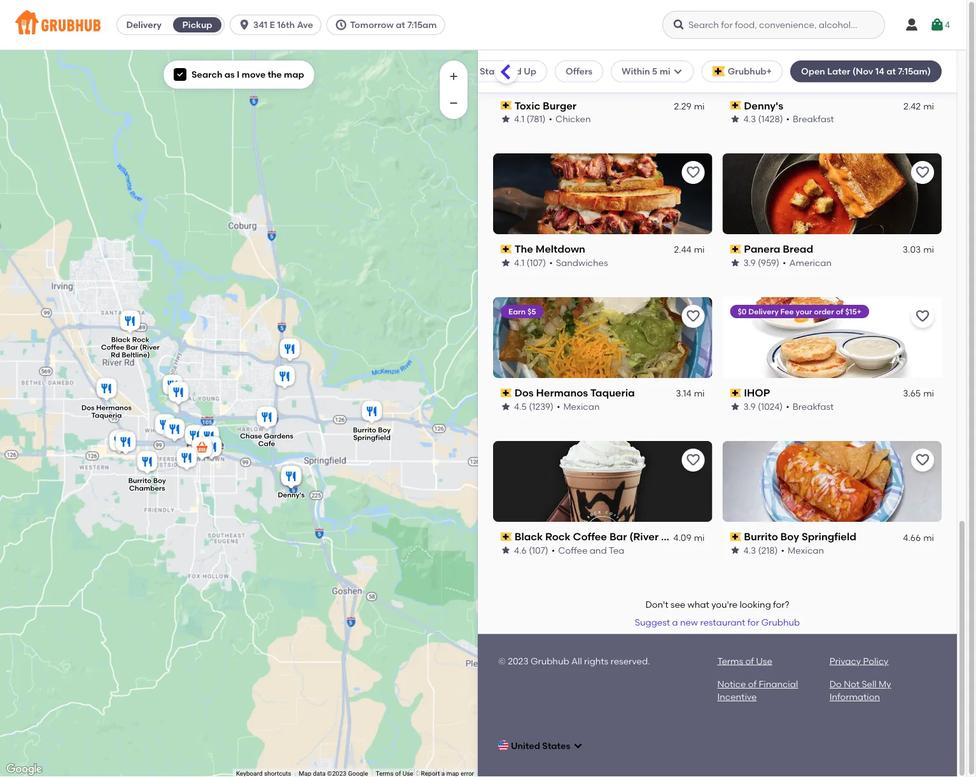 Task type: describe. For each thing, give the bounding box(es) containing it.
1 horizontal spatial delivery
[[749, 307, 779, 316]]

subscription pass image for dos hermanos taqueria
[[501, 389, 512, 398]]

incentive
[[718, 692, 757, 703]]

breakfast for ihop
[[793, 401, 834, 412]]

save this restaurant image for burrito boy springfield
[[915, 453, 931, 468]]

taco bell image
[[162, 417, 187, 445]]

3.9 (1024)
[[744, 401, 783, 412]]

0 vertical spatial of
[[836, 307, 844, 316]]

notice of financial incentive link
[[718, 679, 798, 703]]

5
[[652, 66, 658, 77]]

coffee inside map region
[[101, 343, 124, 352]]

4 button
[[930, 13, 950, 36]]

do not sell my information link
[[830, 679, 892, 703]]

ihop logo image
[[723, 298, 942, 378]]

(river inside black rock coffee bar (river rd beltline)
[[140, 343, 160, 352]]

burrito boy 11th ave image
[[108, 427, 133, 455]]

taqueria for dos hermanos taqueria
[[591, 387, 635, 399]]

mexican for hermanos
[[564, 401, 600, 412]]

of for use
[[746, 656, 754, 667]]

for?
[[773, 600, 790, 611]]

4.5
[[514, 401, 527, 412]]

(218)
[[758, 545, 778, 556]]

e
[[270, 19, 275, 30]]

dos hermanos taqueria logo image
[[493, 298, 713, 378]]

subscription pass image for burrito boy springfield
[[730, 533, 742, 542]]

svg image left saved restaurant icon on the top right of page
[[673, 18, 686, 31]]

black inside black rock coffee bar (river rd beltline)
[[111, 336, 131, 344]]

• mexican for hermanos
[[557, 401, 600, 412]]

save this restaurant button for panera bread
[[912, 161, 934, 184]]

boy for burrito boy chambers denny's
[[153, 476, 166, 485]]

2023
[[508, 656, 529, 667]]

and for tea
[[590, 545, 607, 556]]

4.6
[[514, 545, 527, 556]]

do not sell my information
[[830, 679, 892, 703]]

don't see what you're looking for?
[[646, 600, 790, 611]]

minus icon image
[[447, 97, 460, 109]]

341 e 16th ave
[[253, 19, 313, 30]]

save this restaurant image for panera bread
[[915, 165, 931, 181]]

3.14 mi
[[676, 389, 705, 399]]

save this restaurant image for denny's
[[915, 22, 931, 37]]

• for the meltdown
[[549, 258, 553, 268]]

ihop
[[744, 387, 770, 399]]

subscription pass image for toxic burger
[[501, 101, 512, 110]]

1 vertical spatial (river
[[630, 531, 659, 543]]

ave
[[297, 19, 313, 30]]

your
[[796, 307, 812, 316]]

dizzy dean's donuts image
[[113, 429, 138, 457]]

map
[[284, 69, 304, 80]]

svg image inside the tomorrow at 7:15am button
[[335, 18, 348, 31]]

pickup button
[[171, 15, 224, 35]]

grubhub plus flag logo image
[[713, 66, 726, 76]]

4.1 for toxic burger
[[514, 114, 525, 125]]

star icon image for ihop
[[730, 402, 741, 412]]

1 vertical spatial springfield
[[802, 531, 857, 543]]

cornucopia image
[[174, 445, 200, 473]]

mi right the 5
[[660, 66, 671, 77]]

dos hermanos taqueria burrito boy springfield
[[81, 404, 391, 442]]

new
[[680, 618, 698, 629]]

4.6 (107)
[[514, 545, 549, 556]]

(1024)
[[758, 401, 783, 412]]

within
[[622, 66, 650, 77]]

3.9 (959)
[[744, 258, 780, 268]]

© 2023 grubhub all rights reserved.
[[498, 656, 650, 667]]

14
[[876, 66, 885, 77]]

pickup
[[182, 19, 212, 30]]

svg image inside 341 e 16th ave "button"
[[238, 18, 251, 31]]

voodoo doughnut – eugene image
[[182, 423, 208, 451]]

4.3 for burrito boy springfield
[[744, 545, 756, 556]]

of for financial
[[748, 679, 757, 690]]

2.29 mi
[[674, 101, 705, 112]]

subscription pass image for the meltdown
[[501, 245, 512, 254]]

privacy policy link
[[830, 656, 889, 667]]

subscription pass image for ihop
[[730, 389, 742, 398]]

(nov
[[853, 66, 874, 77]]

notice
[[718, 679, 746, 690]]

star icon image for burrito boy springfield
[[730, 546, 741, 556]]

(781)
[[527, 114, 546, 125]]

• for denny's
[[786, 114, 790, 125]]

4.66
[[903, 532, 921, 543]]

search
[[192, 69, 222, 80]]

burrito for burrito boy springfield
[[744, 531, 778, 543]]

what
[[688, 600, 710, 611]]

and for up
[[505, 66, 522, 77]]

$0
[[738, 307, 747, 316]]

• for black rock coffee bar (river rd beltline)
[[552, 545, 555, 556]]

panera bread
[[744, 243, 814, 256]]

suggest a new restaurant for grubhub
[[635, 618, 800, 629]]

my
[[879, 679, 892, 690]]

rights
[[584, 656, 609, 667]]

dos hermanos taqueria
[[515, 387, 635, 399]]

black rock coffee bar (river rd beltline) image
[[117, 308, 143, 336]]

denny's image
[[278, 464, 304, 492]]

privacy
[[830, 656, 861, 667]]

map region
[[0, 28, 605, 777]]

3.65 mi
[[903, 389, 934, 399]]

svg image right the 5
[[673, 66, 683, 76]]

tomorrow
[[350, 19, 394, 30]]

breakfast for denny's
[[793, 114, 834, 125]]

7:15am
[[407, 19, 437, 30]]

4.09 mi
[[674, 532, 705, 543]]

toxic burger
[[515, 100, 577, 112]]

(959)
[[758, 258, 780, 268]]

hermanos for dos hermanos taqueria
[[536, 387, 588, 399]]

ihop image
[[277, 336, 303, 364]]

burrito inside dos hermanos taqueria burrito boy springfield
[[353, 426, 376, 435]]

all
[[572, 656, 582, 667]]

4.1 (107)
[[514, 258, 546, 268]]

open
[[801, 66, 825, 77]]

search as i move the map
[[192, 69, 304, 80]]

save this restaurant image
[[686, 165, 701, 181]]

4.1 (781)
[[514, 114, 546, 125]]

grubhub inside button
[[762, 618, 800, 629]]

4.1 for the meltdown
[[514, 258, 525, 268]]

insomnia cookies image
[[199, 434, 224, 462]]

3.9 for ihop
[[744, 401, 756, 412]]

toxic burger image
[[107, 429, 132, 457]]

the meltdown logo image
[[493, 154, 713, 235]]

2.42 mi
[[904, 101, 934, 112]]

main navigation navigation
[[0, 0, 967, 50]]

• chicken
[[549, 114, 591, 125]]

policy
[[863, 656, 889, 667]]

chase
[[240, 432, 262, 440]]

mi for the meltdown
[[694, 245, 705, 256]]

looking
[[740, 600, 771, 611]]

save this restaurant image for black rock coffee bar (river rd beltline)
[[686, 453, 701, 468]]

• coffee and tea
[[552, 545, 625, 556]]

save this restaurant button for denny's
[[912, 18, 934, 41]]

burrito boy springfield logo image
[[723, 441, 942, 522]]

1 horizontal spatial beltline)
[[677, 531, 719, 543]]

Search for food, convenience, alcohol... search field
[[663, 11, 885, 39]]

star icon image for panera bread
[[730, 258, 741, 268]]

gardens
[[264, 432, 293, 440]]

delivery inside button
[[126, 19, 162, 30]]

burrito boy springfield image
[[359, 399, 385, 427]]

boy inside dos hermanos taqueria burrito boy springfield
[[378, 426, 391, 435]]

16th
[[277, 19, 295, 30]]

i
[[237, 69, 240, 80]]

within 5 mi
[[622, 66, 671, 77]]

burrito boy chambers image
[[135, 449, 160, 477]]

mi for black rock coffee bar (river rd beltline)
[[694, 532, 705, 543]]

subscription pass image for panera bread
[[730, 245, 742, 254]]

elmer's breakfast lunch dinner- eugene image
[[166, 380, 191, 408]]

3.14
[[676, 389, 692, 399]]

(107) for black
[[529, 545, 549, 556]]

mi for dos hermanos taqueria
[[694, 389, 705, 399]]

chambers
[[129, 484, 165, 493]]

(107) for the
[[527, 258, 546, 268]]

do
[[830, 679, 842, 690]]

1 vertical spatial at
[[887, 66, 896, 77]]

$5
[[528, 307, 536, 316]]

sell
[[862, 679, 877, 690]]

open later (nov 14 at 7:15am)
[[801, 66, 931, 77]]

star icon image for the meltdown
[[501, 258, 511, 268]]

united
[[511, 740, 540, 751]]

bar inside black rock coffee bar (river rd beltline)
[[126, 343, 138, 352]]

financial
[[759, 679, 798, 690]]

341 e 16th ave button
[[230, 15, 327, 35]]

panera bread image
[[272, 364, 298, 392]]

at inside button
[[396, 19, 405, 30]]



Task type: locate. For each thing, give the bounding box(es) containing it.
coffee right "4.6 (107)"
[[558, 545, 588, 556]]

mexican
[[564, 401, 600, 412], [788, 545, 824, 556]]

tomorrow at 7:15am button
[[327, 15, 450, 35]]

star icon image left 4.3 (218)
[[730, 546, 741, 556]]

not
[[844, 679, 860, 690]]

terms
[[718, 656, 744, 667]]

0 horizontal spatial black
[[111, 336, 131, 344]]

breakfast right the (1428)
[[793, 114, 834, 125]]

1 • breakfast from the top
[[786, 114, 834, 125]]

the meltdown
[[515, 243, 586, 256]]

american
[[790, 258, 832, 268]]

4.1 down toxic
[[514, 114, 525, 125]]

save this restaurant button for the meltdown
[[682, 161, 705, 184]]

3.9 down ihop at the right of the page
[[744, 401, 756, 412]]

star icon image for dos hermanos taqueria
[[501, 402, 511, 412]]

states
[[543, 740, 571, 751]]

svg image left the 341
[[238, 18, 251, 31]]

1 4.1 from the top
[[514, 114, 525, 125]]

denny's inside burrito boy chambers denny's
[[278, 491, 305, 499]]

1 horizontal spatial mexican
[[788, 545, 824, 556]]

2 3.9 from the top
[[744, 401, 756, 412]]

mexican down the 'burrito boy springfield'
[[788, 545, 824, 556]]

mi for denny's
[[924, 101, 934, 112]]

0 vertical spatial beltline)
[[122, 351, 150, 359]]

denny's down gardens
[[278, 491, 305, 499]]

0 vertical spatial (river
[[140, 343, 160, 352]]

subscription pass image
[[730, 389, 742, 398], [501, 533, 512, 542]]

3.9
[[744, 258, 756, 268], [744, 401, 756, 412]]

mi right 3.03
[[924, 245, 934, 256]]

language select image
[[498, 741, 509, 751]]

united states
[[511, 740, 571, 751]]

• breakfast right the (1428)
[[786, 114, 834, 125]]

©
[[498, 656, 506, 667]]

stars
[[480, 66, 503, 77]]

0 vertical spatial mexican
[[564, 401, 600, 412]]

0 horizontal spatial • mexican
[[557, 401, 600, 412]]

grubhub
[[762, 618, 800, 629], [531, 656, 569, 667]]

springfield inside dos hermanos taqueria burrito boy springfield
[[353, 434, 391, 442]]

mi right 4.66
[[924, 532, 934, 543]]

1 vertical spatial rock
[[546, 531, 571, 543]]

star icon image for black rock coffee bar (river rd beltline)
[[501, 546, 511, 556]]

beltline)
[[122, 351, 150, 359], [677, 531, 719, 543]]

taqueria inside dos hermanos taqueria burrito boy springfield
[[91, 411, 122, 420]]

1 vertical spatial boy
[[153, 476, 166, 485]]

springfield down burrito boy springfield logo
[[802, 531, 857, 543]]

0 horizontal spatial beltline)
[[122, 351, 150, 359]]

• sandwiches
[[549, 258, 608, 268]]

mi right 3.65
[[924, 389, 934, 399]]

taqueria for dos hermanos taqueria burrito boy springfield
[[91, 411, 122, 420]]

beltline) inside black rock coffee bar (river rd beltline)
[[122, 351, 150, 359]]

dos
[[515, 387, 534, 399], [81, 404, 94, 412]]

svg image left 4 'button' at the right of the page
[[905, 17, 920, 32]]

2 vertical spatial boy
[[781, 531, 799, 543]]

the
[[515, 243, 533, 256]]

panera
[[744, 243, 781, 256]]

mi right 4.09
[[694, 532, 705, 543]]

mi for panera bread
[[924, 245, 934, 256]]

united states button
[[498, 735, 583, 757]]

(107) down the
[[527, 258, 546, 268]]

cafe
[[258, 439, 275, 448]]

1 vertical spatial subscription pass image
[[501, 533, 512, 542]]

save this restaurant button for black rock coffee bar (river rd beltline)
[[682, 449, 705, 472]]

black rock coffee bar (river rd beltline) up tea
[[515, 531, 719, 543]]

of up incentive
[[748, 679, 757, 690]]

boy for burrito boy springfield
[[781, 531, 799, 543]]

1 horizontal spatial at
[[887, 66, 896, 77]]

delivery right $0
[[749, 307, 779, 316]]

• mexican for boy
[[781, 545, 824, 556]]

• for toxic burger
[[549, 114, 552, 125]]

(1239)
[[529, 401, 554, 412]]

3.03
[[903, 245, 921, 256]]

0 vertical spatial denny's
[[744, 100, 784, 112]]

1 vertical spatial bar
[[610, 531, 627, 543]]

black up "4.6 (107)"
[[515, 531, 543, 543]]

0 horizontal spatial burrito
[[128, 476, 152, 485]]

star icon image left 3.9 (1024)
[[730, 402, 741, 412]]

coffee down black rock coffee bar (river rd beltline) 'icon'
[[101, 343, 124, 352]]

1 vertical spatial 4.1
[[514, 258, 525, 268]]

star icon image for toxic burger
[[501, 114, 511, 124]]

svg image
[[930, 17, 945, 32], [335, 18, 348, 31], [673, 66, 683, 76], [573, 741, 583, 751]]

0 vertical spatial springfield
[[353, 434, 391, 442]]

0 vertical spatial hermanos
[[536, 387, 588, 399]]

1 vertical spatial and
[[590, 545, 607, 556]]

black up dos hermanos taqueria icon
[[111, 336, 131, 344]]

bj's restaurant & brewhouse image
[[160, 373, 186, 401]]

of left use at the right bottom of the page
[[746, 656, 754, 667]]

1 3.9 from the top
[[744, 258, 756, 268]]

black rock coffee bar (river rd beltline) up dos hermanos taqueria icon
[[101, 336, 160, 359]]

1 vertical spatial 4.3
[[744, 545, 756, 556]]

1 horizontal spatial subscription pass image
[[730, 389, 742, 398]]

0 vertical spatial 4.1
[[514, 114, 525, 125]]

at right 14
[[887, 66, 896, 77]]

burrito boy image
[[196, 424, 222, 452]]

1 vertical spatial (107)
[[529, 545, 549, 556]]

0 horizontal spatial at
[[396, 19, 405, 30]]

1 vertical spatial mexican
[[788, 545, 824, 556]]

coffee
[[101, 343, 124, 352], [573, 531, 607, 543], [558, 545, 588, 556]]

0 horizontal spatial mexican
[[564, 401, 600, 412]]

0 vertical spatial coffee
[[101, 343, 124, 352]]

1 vertical spatial grubhub
[[531, 656, 569, 667]]

0 vertical spatial 3.9
[[744, 258, 756, 268]]

0 vertical spatial 4
[[945, 19, 950, 30]]

(river
[[140, 343, 160, 352], [630, 531, 659, 543]]

1 horizontal spatial • mexican
[[781, 545, 824, 556]]

1 vertical spatial breakfast
[[793, 401, 834, 412]]

• breakfast for ihop
[[786, 401, 834, 412]]

svg image inside 4 'button'
[[930, 17, 945, 32]]

2.29
[[674, 101, 692, 112]]

1 horizontal spatial 4
[[945, 19, 950, 30]]

tomorrow at 7:15am
[[350, 19, 437, 30]]

mi for ihop
[[924, 389, 934, 399]]

1 horizontal spatial rd
[[661, 531, 675, 543]]

bar up tea
[[610, 531, 627, 543]]

subscription pass image
[[501, 101, 512, 110], [730, 101, 742, 110], [501, 245, 512, 254], [730, 245, 742, 254], [501, 389, 512, 398], [730, 533, 742, 542]]

1 horizontal spatial black rock coffee bar (river rd beltline)
[[515, 531, 719, 543]]

chicken
[[556, 114, 591, 125]]

chase gardens cafe
[[240, 432, 293, 448]]

hermanos up the burrito boy 11th ave image
[[96, 404, 132, 412]]

svg image left search
[[176, 71, 184, 78]]

star icon image left 4.1 (781)
[[501, 114, 511, 124]]

2 • breakfast from the top
[[786, 401, 834, 412]]

0 vertical spatial dos
[[515, 387, 534, 399]]

of
[[836, 307, 844, 316], [746, 656, 754, 667], [748, 679, 757, 690]]

4.3 left the (1428)
[[744, 114, 756, 125]]

2 4.1 from the top
[[514, 258, 525, 268]]

black rock coffee bar (river rd beltline) inside map region
[[101, 336, 160, 359]]

1 horizontal spatial grubhub
[[762, 618, 800, 629]]

taqueria down dos hermanos taqueria icon
[[91, 411, 122, 420]]

1 vertical spatial black
[[515, 531, 543, 543]]

save this restaurant image
[[915, 22, 931, 37], [915, 165, 931, 181], [686, 309, 701, 324], [915, 309, 931, 324], [686, 453, 701, 468], [915, 453, 931, 468]]

1 horizontal spatial springfield
[[802, 531, 857, 543]]

star icon image left 4.1 (107)
[[501, 258, 511, 268]]

grubhub+
[[728, 66, 772, 77]]

glass house coffee bar image
[[152, 412, 178, 440]]

(river left 4.09
[[630, 531, 659, 543]]

dos hermanos taqueria image
[[94, 376, 119, 404]]

svg image right states
[[573, 741, 583, 751]]

bread
[[783, 243, 814, 256]]

• for burrito boy springfield
[[781, 545, 785, 556]]

of left "$15+"
[[836, 307, 844, 316]]

rock inside map region
[[132, 336, 150, 344]]

2 vertical spatial of
[[748, 679, 757, 690]]

coffee up • coffee and tea
[[573, 531, 607, 543]]

restaurant
[[700, 618, 746, 629]]

• american
[[783, 258, 832, 268]]

star icon image
[[501, 114, 511, 124], [730, 114, 741, 124], [501, 258, 511, 268], [730, 258, 741, 268], [501, 402, 511, 412], [730, 402, 741, 412], [501, 546, 511, 556], [730, 546, 741, 556]]

mi for burrito boy springfield
[[924, 532, 934, 543]]

• right (781)
[[549, 114, 552, 125]]

svg image
[[905, 17, 920, 32], [238, 18, 251, 31], [673, 18, 686, 31], [176, 71, 184, 78]]

star icon image left 4.3 (1428)
[[730, 114, 741, 124]]

dos for dos hermanos taqueria burrito boy springfield
[[81, 404, 94, 412]]

mi right 3.14
[[694, 389, 705, 399]]

2.42
[[904, 101, 921, 112]]

7 eleven image
[[189, 435, 215, 463]]

0 horizontal spatial rd
[[111, 351, 120, 359]]

0 horizontal spatial (river
[[140, 343, 160, 352]]

chase gardens cafe image
[[254, 405, 280, 433]]

plus icon image
[[447, 70, 460, 83]]

breakfast right (1024)
[[793, 401, 834, 412]]

you're
[[712, 600, 738, 611]]

star icon image left 3.9 (959)
[[730, 258, 741, 268]]

1 horizontal spatial black
[[515, 531, 543, 543]]

boy inside burrito boy chambers denny's
[[153, 476, 166, 485]]

mexican down dos hermanos taqueria
[[564, 401, 600, 412]]

$15+
[[846, 307, 862, 316]]

saved restaurant image
[[686, 22, 701, 37]]

0 vertical spatial at
[[396, 19, 405, 30]]

0 vertical spatial black rock coffee bar (river rd beltline)
[[101, 336, 160, 359]]

hermanos up (1239)
[[536, 387, 588, 399]]

• right the (218)
[[781, 545, 785, 556]]

0 horizontal spatial springfield
[[353, 434, 391, 442]]

0 vertical spatial rock
[[132, 336, 150, 344]]

2.44
[[674, 245, 692, 256]]

0 horizontal spatial rock
[[132, 336, 150, 344]]

1 vertical spatial 4
[[472, 66, 478, 77]]

and left up
[[505, 66, 522, 77]]

• down the meltdown
[[549, 258, 553, 268]]

toxic
[[515, 100, 541, 112]]

0 horizontal spatial grubhub
[[531, 656, 569, 667]]

proce button
[[913, 457, 976, 480]]

the
[[268, 69, 282, 80]]

mexican for boy
[[788, 545, 824, 556]]

4.1 down the
[[514, 258, 525, 268]]

0 vertical spatial boy
[[378, 426, 391, 435]]

google image
[[3, 761, 45, 777]]

delivery
[[126, 19, 162, 30], [749, 307, 779, 316]]

4.3
[[744, 114, 756, 125], [744, 545, 756, 556]]

burger
[[543, 100, 577, 112]]

grubhub left all
[[531, 656, 569, 667]]

use
[[756, 656, 773, 667]]

subscription pass image for black rock coffee bar (river rd beltline)
[[501, 533, 512, 542]]

0 horizontal spatial boy
[[153, 476, 166, 485]]

1 vertical spatial delivery
[[749, 307, 779, 316]]

for
[[748, 618, 759, 629]]

taqueria down dos hermanos taqueria logo
[[591, 387, 635, 399]]

• breakfast for denny's
[[786, 114, 834, 125]]

• mexican down dos hermanos taqueria
[[557, 401, 600, 412]]

burrito inside burrito boy chambers denny's
[[128, 476, 152, 485]]

bar down black rock coffee bar (river rd beltline) 'icon'
[[126, 343, 138, 352]]

• right (1024)
[[786, 401, 790, 412]]

(river down black rock coffee bar (river rd beltline) 'icon'
[[140, 343, 160, 352]]

mi
[[660, 66, 671, 77], [694, 101, 705, 112], [924, 101, 934, 112], [694, 245, 705, 256], [924, 245, 934, 256], [694, 389, 705, 399], [924, 389, 934, 399], [694, 532, 705, 543], [924, 532, 934, 543]]

1 vertical spatial 3.9
[[744, 401, 756, 412]]

terms of use
[[718, 656, 773, 667]]

4.66 mi
[[903, 532, 934, 543]]

and left tea
[[590, 545, 607, 556]]

mi for toxic burger
[[694, 101, 705, 112]]

dos inside dos hermanos taqueria burrito boy springfield
[[81, 404, 94, 412]]

0 vertical spatial and
[[505, 66, 522, 77]]

black rock coffee bar (river rd beltline) logo image
[[493, 441, 713, 522]]

suggest
[[635, 618, 670, 629]]

1 vertical spatial denny's
[[278, 491, 305, 499]]

• down panera bread
[[783, 258, 786, 268]]

0 horizontal spatial taqueria
[[91, 411, 122, 420]]

0 horizontal spatial delivery
[[126, 19, 162, 30]]

2 4.3 from the top
[[744, 545, 756, 556]]

0 vertical spatial subscription pass image
[[730, 389, 742, 398]]

order
[[814, 307, 834, 316]]

hermanos inside dos hermanos taqueria burrito boy springfield
[[96, 404, 132, 412]]

notice of financial incentive
[[718, 679, 798, 703]]

0 vertical spatial delivery
[[126, 19, 162, 30]]

• right "4.6 (107)"
[[552, 545, 555, 556]]

bar
[[126, 343, 138, 352], [610, 531, 627, 543]]

the meltdown image
[[279, 464, 305, 492]]

2 horizontal spatial burrito
[[744, 531, 778, 543]]

0 horizontal spatial dos
[[81, 404, 94, 412]]

1 horizontal spatial dos
[[515, 387, 534, 399]]

0 vertical spatial • breakfast
[[786, 114, 834, 125]]

(1428)
[[758, 114, 783, 125]]

hermanos for dos hermanos taqueria burrito boy springfield
[[96, 404, 132, 412]]

fat shack image
[[198, 434, 224, 462]]

4.3 for denny's
[[744, 114, 756, 125]]

0 vertical spatial burrito
[[353, 426, 376, 435]]

7:15am)
[[898, 66, 931, 77]]

hermanos
[[536, 387, 588, 399], [96, 404, 132, 412]]

1 4.3 from the top
[[744, 114, 756, 125]]

1 horizontal spatial and
[[590, 545, 607, 556]]

1 vertical spatial coffee
[[573, 531, 607, 543]]

1 horizontal spatial bar
[[610, 531, 627, 543]]

0 vertical spatial (107)
[[527, 258, 546, 268]]

2 vertical spatial coffee
[[558, 545, 588, 556]]

1 horizontal spatial denny's
[[744, 100, 784, 112]]

4 for 4
[[945, 19, 950, 30]]

0 vertical spatial black
[[111, 336, 131, 344]]

grubhub down for?
[[762, 618, 800, 629]]

4.3 left the (218)
[[744, 545, 756, 556]]

1 vertical spatial rd
[[661, 531, 675, 543]]

delivery left pickup
[[126, 19, 162, 30]]

save this restaurant button for burrito boy springfield
[[912, 449, 934, 472]]

3.9 down panera
[[744, 258, 756, 268]]

earn
[[509, 307, 526, 316]]

at left the 7:15am
[[396, 19, 405, 30]]

dos for dos hermanos taqueria
[[515, 387, 534, 399]]

4 for 4 stars and up
[[472, 66, 478, 77]]

star icon image left 4.6
[[501, 546, 511, 556]]

0 horizontal spatial denny's
[[278, 491, 305, 499]]

denny's
[[744, 100, 784, 112], [278, 491, 305, 499]]

0 horizontal spatial subscription pass image
[[501, 533, 512, 542]]

1 horizontal spatial (river
[[630, 531, 659, 543]]

1 vertical spatial • breakfast
[[786, 401, 834, 412]]

boy
[[378, 426, 391, 435], [153, 476, 166, 485], [781, 531, 799, 543]]

springfield down burrito boy springfield icon
[[353, 434, 391, 442]]

1 horizontal spatial taqueria
[[591, 387, 635, 399]]

star icon image left 4.5
[[501, 402, 511, 412]]

see
[[671, 600, 686, 611]]

subscription pass image for denny's
[[730, 101, 742, 110]]

• for dos hermanos taqueria
[[557, 401, 560, 412]]

1 vertical spatial taqueria
[[91, 411, 122, 420]]

• for panera bread
[[783, 258, 786, 268]]

mi right 2.42
[[924, 101, 934, 112]]

2 horizontal spatial boy
[[781, 531, 799, 543]]

denny's up 4.3 (1428)
[[744, 100, 784, 112]]

0 horizontal spatial and
[[505, 66, 522, 77]]

0 horizontal spatial 4
[[472, 66, 478, 77]]

0 vertical spatial • mexican
[[557, 401, 600, 412]]

reserved.
[[611, 656, 650, 667]]

1 horizontal spatial hermanos
[[536, 387, 588, 399]]

4
[[945, 19, 950, 30], [472, 66, 478, 77]]

star icon image for denny's
[[730, 114, 741, 124]]

1 vertical spatial • mexican
[[781, 545, 824, 556]]

4 inside 4 'button'
[[945, 19, 950, 30]]

1 vertical spatial hermanos
[[96, 404, 132, 412]]

• breakfast
[[786, 114, 834, 125], [786, 401, 834, 412]]

move
[[242, 69, 266, 80]]

of inside notice of financial incentive
[[748, 679, 757, 690]]

•
[[549, 114, 552, 125], [786, 114, 790, 125], [549, 258, 553, 268], [783, 258, 786, 268], [557, 401, 560, 412], [786, 401, 790, 412], [552, 545, 555, 556], [781, 545, 785, 556]]

2 vertical spatial burrito
[[744, 531, 778, 543]]

$0 delivery fee your order of $15+
[[738, 307, 862, 316]]

suggest a new restaurant for grubhub button
[[629, 612, 806, 635]]

3.03 mi
[[903, 245, 934, 256]]

0 vertical spatial bar
[[126, 343, 138, 352]]

4.3 (1428)
[[744, 114, 783, 125]]

• mexican down the 'burrito boy springfield'
[[781, 545, 824, 556]]

later
[[828, 66, 851, 77]]

• right the (1428)
[[786, 114, 790, 125]]

svg image left the tomorrow
[[335, 18, 348, 31]]

1 horizontal spatial rock
[[546, 531, 571, 543]]

panera bread logo image
[[723, 154, 942, 235]]

mi right 2.44
[[694, 245, 705, 256]]

rd inside black rock coffee bar (river rd beltline)
[[111, 351, 120, 359]]

mi right 2.29 in the top of the page
[[694, 101, 705, 112]]

1 vertical spatial dos
[[81, 404, 94, 412]]

• for ihop
[[786, 401, 790, 412]]

1 vertical spatial black rock coffee bar (river rd beltline)
[[515, 531, 719, 543]]

0 vertical spatial rd
[[111, 351, 120, 359]]

a
[[672, 618, 678, 629]]

1 horizontal spatial burrito
[[353, 426, 376, 435]]

burrito for burrito boy chambers denny's
[[128, 476, 152, 485]]

1 vertical spatial of
[[746, 656, 754, 667]]

svg image up 7:15am)
[[930, 17, 945, 32]]

3.9 for panera bread
[[744, 258, 756, 268]]

1 vertical spatial beltline)
[[677, 531, 719, 543]]

(107) right 4.6
[[529, 545, 549, 556]]

• breakfast right (1024)
[[786, 401, 834, 412]]

• right (1239)
[[557, 401, 560, 412]]



Task type: vqa. For each thing, say whether or not it's contained in the screenshot.


